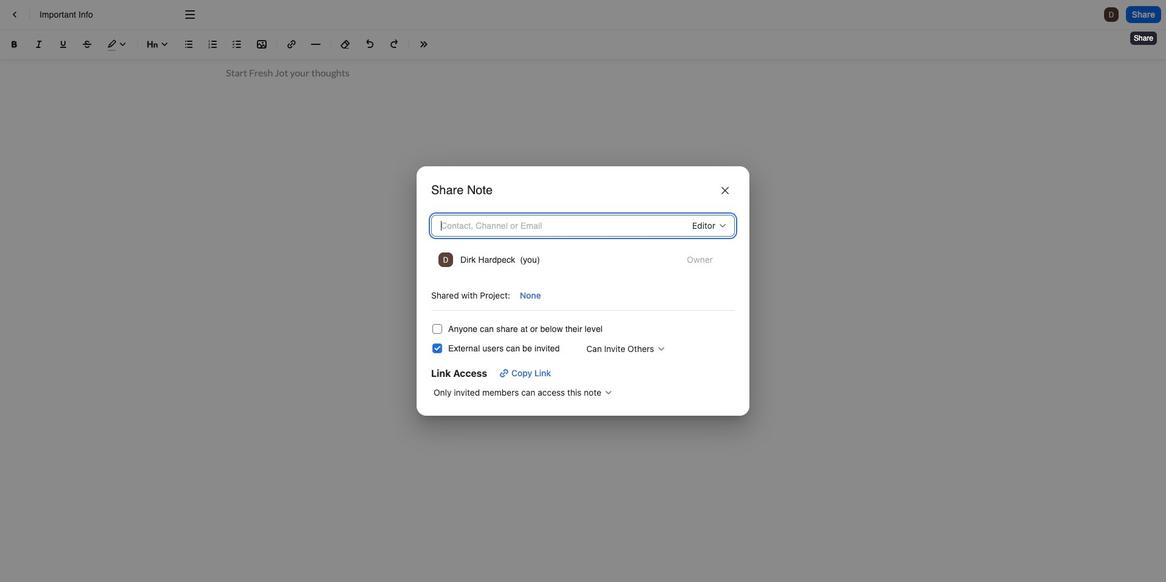 Task type: describe. For each thing, give the bounding box(es) containing it.
clear style image
[[338, 37, 353, 52]]

undo image
[[363, 37, 377, 52]]

numbered list image
[[206, 37, 221, 52]]

italic image
[[32, 37, 46, 52]]

all notes image
[[7, 7, 22, 22]]

strikethrough image
[[80, 37, 95, 52]]

dirk hardpeck image
[[439, 253, 453, 268]]



Task type: vqa. For each thing, say whether or not it's contained in the screenshot.
product information navigation
no



Task type: locate. For each thing, give the bounding box(es) containing it.
underline image
[[56, 37, 70, 52]]

link image
[[284, 37, 299, 52]]

checklist image
[[230, 37, 245, 52]]

copy link image
[[497, 366, 512, 381]]

divider line image
[[309, 39, 323, 49]]

permission element
[[680, 252, 728, 269]]

menu item
[[436, 249, 730, 271]]

bold image
[[7, 37, 22, 52]]

None text field
[[39, 8, 171, 21]]

close image
[[722, 187, 729, 195]]

tooltip
[[1130, 23, 1159, 46]]

redo image
[[387, 37, 402, 52]]

dialog
[[417, 167, 750, 416]]

Contact, Channel or Email text field
[[439, 218, 655, 235]]

bulleted list image
[[182, 37, 196, 52]]

None field
[[685, 218, 730, 235], [680, 252, 728, 269], [579, 341, 669, 358], [431, 384, 616, 401], [685, 218, 730, 235], [680, 252, 728, 269], [579, 341, 669, 358], [431, 384, 616, 401]]

insert image image
[[255, 37, 269, 52]]



